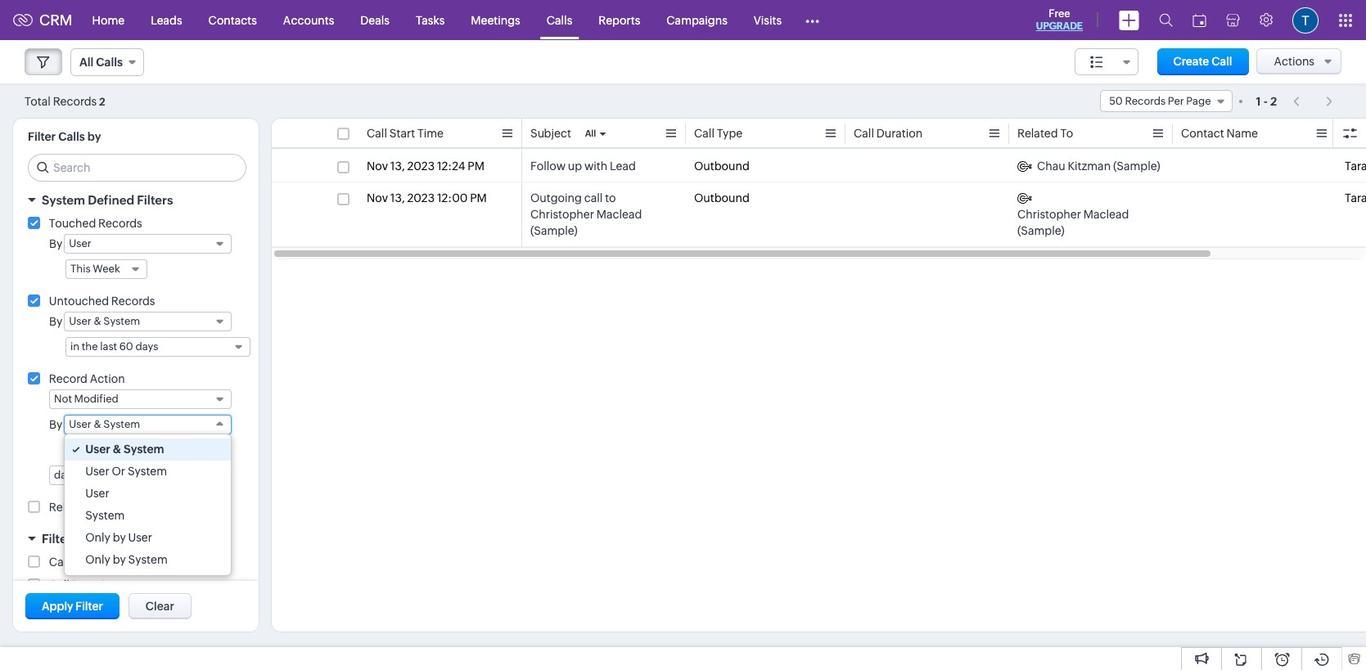 Task type: vqa. For each thing, say whether or not it's contained in the screenshot.
Signals element
no



Task type: describe. For each thing, give the bounding box(es) containing it.
calls link
[[534, 0, 586, 40]]

tara for christopher maclead (sample)
[[1346, 192, 1367, 205]]

user for user & system
[[85, 443, 110, 456]]

free upgrade
[[1037, 7, 1083, 32]]

defined
[[88, 193, 134, 207]]

tasks
[[416, 14, 445, 27]]

leads link
[[138, 0, 195, 40]]

list box containing user & system
[[65, 435, 231, 576]]

fields
[[92, 532, 127, 546]]

User & System field
[[64, 415, 232, 435]]

user for user
[[85, 487, 109, 500]]

user for user or system
[[85, 465, 109, 478]]

13, for nov 13, 2023 12:24 pm
[[390, 160, 405, 173]]

contacts link
[[195, 0, 270, 40]]

follow up with lead link
[[531, 158, 636, 174]]

2023 for 12:00
[[407, 192, 435, 205]]

up
[[568, 160, 582, 173]]

visits link
[[741, 0, 795, 40]]

filter inside button
[[76, 600, 103, 613]]

system defined filters button
[[13, 186, 259, 215]]

call agenda
[[49, 556, 114, 569]]

start
[[390, 127, 415, 140]]

call inside button
[[1212, 55, 1233, 68]]

call type
[[694, 127, 743, 140]]

outgoing call to christopher maclead (sample) link
[[531, 190, 678, 239]]

contacts
[[209, 14, 257, 27]]

1 vertical spatial action
[[138, 501, 173, 514]]

follow
[[531, 160, 566, 173]]

contact name
[[1182, 127, 1259, 140]]

reports link
[[586, 0, 654, 40]]

to
[[605, 192, 616, 205]]

campaigns
[[667, 14, 728, 27]]

0 vertical spatial duration
[[877, 127, 923, 140]]

user inside by user & system
[[69, 418, 91, 431]]

type
[[717, 127, 743, 140]]

row group containing nov 13, 2023 12:24 pm
[[272, 151, 1367, 247]]

1 vertical spatial calls
[[58, 130, 85, 143]]

related to
[[1018, 127, 1074, 140]]

create call
[[1174, 55, 1233, 68]]

by down untouched
[[49, 315, 62, 328]]

meetings link
[[458, 0, 534, 40]]

& inside "option"
[[113, 443, 121, 456]]

Search text field
[[29, 155, 246, 181]]

with
[[585, 160, 608, 173]]

related for related to
[[1018, 127, 1059, 140]]

create
[[1174, 55, 1210, 68]]

user or system
[[85, 465, 167, 478]]

call 
[[1346, 127, 1367, 140]]

(sample) for chau kitzman (sample)
[[1114, 160, 1161, 173]]

apply filter
[[42, 600, 103, 613]]

untouched records
[[49, 295, 155, 308]]

nov for nov 13, 2023 12:24 pm
[[367, 160, 388, 173]]

by for system
[[113, 554, 126, 567]]

user & system option
[[65, 439, 231, 461]]

only for only by user
[[85, 531, 110, 545]]

meetings
[[471, 14, 521, 27]]

home link
[[79, 0, 138, 40]]

1
[[1257, 95, 1262, 108]]

by for user
[[113, 531, 126, 545]]

total
[[25, 95, 51, 108]]

filter by fields button
[[13, 525, 259, 554]]

apply
[[42, 600, 73, 613]]

records for touched
[[98, 217, 142, 230]]

subject
[[531, 127, 571, 140]]

filter for filter calls by
[[28, 130, 56, 143]]

christopher maclead (sample) link
[[1018, 190, 1165, 239]]

contact
[[1182, 127, 1225, 140]]

christopher inside outgoing call to christopher maclead (sample)
[[531, 208, 595, 221]]

2023 for 12:24
[[407, 160, 435, 173]]

create call button
[[1158, 48, 1249, 75]]

clear
[[146, 600, 174, 613]]

outgoing call to christopher maclead (sample)
[[531, 192, 642, 237]]

pm for nov 13, 2023 12:00 pm
[[470, 192, 487, 205]]

0 horizontal spatial call duration
[[49, 579, 118, 592]]

by down record
[[49, 418, 62, 432]]



Task type: locate. For each thing, give the bounding box(es) containing it.
0 vertical spatial 13,
[[390, 160, 405, 173]]

2023 left 12:24
[[407, 160, 435, 173]]

& inside by user & system
[[94, 418, 101, 431]]

0 horizontal spatial calls
[[58, 130, 85, 143]]

13,
[[390, 160, 405, 173], [390, 192, 405, 205]]

system
[[42, 193, 85, 207], [103, 418, 140, 431], [124, 443, 164, 456], [128, 465, 167, 478], [85, 509, 125, 522], [128, 554, 168, 567]]

2 outbound from the top
[[694, 192, 750, 205]]

system up fields
[[85, 509, 125, 522]]

user & system
[[85, 443, 164, 456]]

only by system
[[85, 554, 168, 567]]

user up related records action
[[85, 487, 109, 500]]

nov
[[367, 160, 388, 173], [367, 192, 388, 205]]

0 horizontal spatial action
[[90, 373, 125, 386]]

only for only by system
[[85, 554, 110, 567]]

chau
[[1038, 160, 1066, 173]]

2 up filter calls by
[[99, 95, 105, 108]]

related for related records action
[[49, 501, 90, 514]]

1 horizontal spatial (sample)
[[1018, 224, 1065, 237]]

by inside filter by fields dropdown button
[[74, 532, 89, 546]]

outbound for outgoing call to christopher maclead (sample)
[[694, 192, 750, 205]]

&
[[94, 418, 101, 431], [113, 443, 121, 456]]

by down total records 2 on the top left of page
[[87, 130, 101, 143]]

filter
[[28, 130, 56, 143], [42, 532, 72, 546], [76, 600, 103, 613]]

0 horizontal spatial &
[[94, 418, 101, 431]]

0 horizontal spatial maclead
[[597, 208, 642, 221]]

or
[[112, 465, 125, 478]]

system down user & system "option"
[[128, 465, 167, 478]]

record action
[[49, 373, 125, 386]]

actions
[[1275, 55, 1315, 68]]

list box
[[65, 435, 231, 576]]

(sample) down outgoing
[[531, 224, 578, 237]]

calls left reports 'link'
[[547, 14, 573, 27]]

accounts
[[283, 14, 334, 27]]

tasks link
[[403, 0, 458, 40]]

records up filter calls by
[[53, 95, 97, 108]]

outbound
[[694, 160, 750, 173], [694, 192, 750, 205]]

0 vertical spatial outbound
[[694, 160, 750, 173]]

system down the only by user "option"
[[128, 554, 168, 567]]

filter by fields
[[42, 532, 127, 546]]

call
[[1212, 55, 1233, 68], [367, 127, 387, 140], [694, 127, 715, 140], [854, 127, 875, 140], [1346, 127, 1366, 140], [49, 556, 69, 569], [49, 579, 69, 592]]

agenda
[[72, 556, 114, 569]]

home
[[92, 14, 125, 27]]

related up "filter by fields"
[[49, 501, 90, 514]]

0 vertical spatial &
[[94, 418, 101, 431]]

by down the only by user on the left
[[113, 554, 126, 567]]

christopher down chau
[[1018, 208, 1082, 221]]

crm
[[39, 11, 73, 29]]

2 13, from the top
[[390, 192, 405, 205]]

1 only from the top
[[85, 531, 110, 545]]

user inside "option"
[[128, 531, 152, 545]]

tara
[[1346, 160, 1367, 173], [1346, 192, 1367, 205]]

1 13, from the top
[[390, 160, 405, 173]]

records
[[53, 95, 97, 108], [98, 217, 142, 230], [111, 295, 155, 308], [92, 501, 136, 514]]

crm link
[[13, 11, 73, 29]]

1 2023 from the top
[[407, 160, 435, 173]]

2 2023 from the top
[[407, 192, 435, 205]]

1 vertical spatial nov
[[367, 192, 388, 205]]

13, for nov 13, 2023 12:00 pm
[[390, 192, 405, 205]]

0 vertical spatial filter
[[28, 130, 56, 143]]

christopher down outgoing
[[531, 208, 595, 221]]

system option
[[65, 505, 231, 527]]

chau kitzman (sample) link
[[1018, 158, 1161, 174]]

13, down start
[[390, 160, 405, 173]]

outbound for follow up with lead
[[694, 160, 750, 173]]

maclead down chau kitzman (sample) at the right top of the page
[[1084, 208, 1130, 221]]

1 horizontal spatial related
[[1018, 127, 1059, 140]]

2 inside total records 2
[[99, 95, 105, 108]]

system inside option
[[85, 509, 125, 522]]

lead
[[610, 160, 636, 173]]

records right untouched
[[111, 295, 155, 308]]

2 tara from the top
[[1346, 192, 1367, 205]]

(sample) down chau
[[1018, 224, 1065, 237]]

maclead
[[597, 208, 642, 221], [1084, 208, 1130, 221]]

campaigns link
[[654, 0, 741, 40]]

related records action
[[49, 501, 173, 514]]

1 nov from the top
[[367, 160, 388, 173]]

1 horizontal spatial duration
[[877, 127, 923, 140]]

nov 13, 2023 12:00 pm
[[367, 192, 487, 205]]

only by system option
[[65, 550, 231, 572]]

1 vertical spatial &
[[113, 443, 121, 456]]

kitzman
[[1068, 160, 1111, 173]]

call
[[584, 192, 603, 205]]

filter calls by
[[28, 130, 101, 143]]

2 for total records 2
[[99, 95, 105, 108]]

1 outbound from the top
[[694, 160, 750, 173]]

to
[[1061, 127, 1074, 140]]

free
[[1049, 7, 1071, 20]]

records down defined
[[98, 217, 142, 230]]

2 horizontal spatial (sample)
[[1114, 160, 1161, 173]]

only by user option
[[65, 527, 231, 550]]

1 horizontal spatial action
[[138, 501, 173, 514]]

1 horizontal spatial &
[[113, 443, 121, 456]]

2 for 1 - 2
[[1271, 95, 1278, 108]]

user down record action
[[69, 418, 91, 431]]

apply filter button
[[25, 594, 119, 620]]

record
[[49, 373, 87, 386]]

0 vertical spatial 2023
[[407, 160, 435, 173]]

user or system option
[[65, 461, 231, 483]]

by inside option
[[113, 554, 126, 567]]

all
[[585, 129, 596, 138]]

by up only by system
[[113, 531, 126, 545]]

(sample)
[[1114, 160, 1161, 173], [531, 224, 578, 237], [1018, 224, 1065, 237]]

1 christopher from the left
[[531, 208, 595, 221]]

0 vertical spatial pm
[[468, 160, 485, 173]]

None text field
[[153, 441, 182, 459]]

touched
[[49, 217, 96, 230]]

system up touched
[[42, 193, 85, 207]]

system inside by user & system
[[103, 418, 140, 431]]

nov down call start time
[[367, 160, 388, 173]]

0 vertical spatial calls
[[547, 14, 573, 27]]

filter for filter by fields
[[42, 532, 72, 546]]

1 - 2
[[1257, 95, 1278, 108]]

& up or at the bottom left of the page
[[113, 443, 121, 456]]

touched records
[[49, 217, 142, 230]]

1 vertical spatial by
[[113, 531, 126, 545]]

deals link
[[348, 0, 403, 40]]

2 only from the top
[[85, 554, 110, 567]]

0 horizontal spatial duration
[[72, 579, 118, 592]]

1 horizontal spatial call duration
[[854, 127, 923, 140]]

-
[[1264, 95, 1268, 108]]

records for total
[[53, 95, 97, 108]]

nov for nov 13, 2023 12:00 pm
[[367, 192, 388, 205]]

tara for chau kitzman (sample)
[[1346, 160, 1367, 173]]

1 vertical spatial filter
[[42, 532, 72, 546]]

chau kitzman (sample)
[[1038, 160, 1161, 173]]

time
[[418, 127, 444, 140]]

calls
[[547, 14, 573, 27], [58, 130, 85, 143]]

1 vertical spatial 13,
[[390, 192, 405, 205]]

pm right "12:00" on the top of the page
[[470, 192, 487, 205]]

0 vertical spatial tara
[[1346, 160, 1367, 173]]

0 vertical spatial call duration
[[854, 127, 923, 140]]

(sample) inside outgoing call to christopher maclead (sample)
[[531, 224, 578, 237]]

system up user & system
[[103, 418, 140, 431]]

only inside "option"
[[85, 531, 110, 545]]

christopher inside christopher maclead (sample)
[[1018, 208, 1082, 221]]

0 vertical spatial by
[[87, 130, 101, 143]]

2 nov from the top
[[367, 192, 388, 205]]

visits
[[754, 14, 782, 27]]

action
[[90, 373, 125, 386], [138, 501, 173, 514]]

0 horizontal spatial 2
[[99, 95, 105, 108]]

0 horizontal spatial related
[[49, 501, 90, 514]]

navigation
[[1286, 89, 1342, 113]]

2023
[[407, 160, 435, 173], [407, 192, 435, 205]]

0 horizontal spatial (sample)
[[531, 224, 578, 237]]

1 horizontal spatial calls
[[547, 14, 573, 27]]

(sample) for christopher maclead (sample)
[[1018, 224, 1065, 237]]

1 vertical spatial only
[[85, 554, 110, 567]]

1 horizontal spatial christopher
[[1018, 208, 1082, 221]]

nov 13, 2023 12:24 pm
[[367, 160, 485, 173]]

by user & system
[[49, 418, 140, 432]]

0 vertical spatial related
[[1018, 127, 1059, 140]]

records for related
[[92, 501, 136, 514]]

1 vertical spatial tara
[[1346, 192, 1367, 205]]

filter up call agenda
[[42, 532, 72, 546]]

2 maclead from the left
[[1084, 208, 1130, 221]]

untouched
[[49, 295, 109, 308]]

maclead inside christopher maclead (sample)
[[1084, 208, 1130, 221]]

filter down total
[[28, 130, 56, 143]]

only down fields
[[85, 554, 110, 567]]

system defined filters
[[42, 193, 173, 207]]

12:00
[[437, 192, 468, 205]]

maclead down to
[[597, 208, 642, 221]]

13, down nov 13, 2023 12:24 pm
[[390, 192, 405, 205]]

1 vertical spatial outbound
[[694, 192, 750, 205]]

system inside dropdown button
[[42, 193, 85, 207]]

2023 left "12:00" on the top of the page
[[407, 192, 435, 205]]

1 vertical spatial duration
[[72, 579, 118, 592]]

follow up with lead
[[531, 160, 636, 173]]

user inside option
[[85, 465, 109, 478]]

& up user & system
[[94, 418, 101, 431]]

(sample) right kitzman
[[1114, 160, 1161, 173]]

user option
[[65, 483, 231, 505]]

outgoing
[[531, 192, 582, 205]]

records up the only by user on the left
[[92, 501, 136, 514]]

user down system option
[[128, 531, 152, 545]]

2 vertical spatial by
[[113, 554, 126, 567]]

related
[[1018, 127, 1059, 140], [49, 501, 90, 514]]

only
[[85, 531, 110, 545], [85, 554, 110, 567]]

records for untouched
[[111, 295, 155, 308]]

by
[[87, 130, 101, 143], [113, 531, 126, 545], [113, 554, 126, 567]]

1 vertical spatial call duration
[[49, 579, 118, 592]]

by down touched
[[49, 237, 62, 251]]

user down by user & system
[[85, 443, 110, 456]]

deals
[[361, 14, 390, 27]]

2 christopher from the left
[[1018, 208, 1082, 221]]

action right record
[[90, 373, 125, 386]]

leads
[[151, 14, 182, 27]]

nov down nov 13, 2023 12:24 pm
[[367, 192, 388, 205]]

duration
[[877, 127, 923, 140], [72, 579, 118, 592]]

only inside option
[[85, 554, 110, 567]]

1 horizontal spatial 2
[[1271, 95, 1278, 108]]

0 vertical spatial only
[[85, 531, 110, 545]]

filter right apply
[[76, 600, 103, 613]]

maclead inside outgoing call to christopher maclead (sample)
[[597, 208, 642, 221]]

0 vertical spatial nov
[[367, 160, 388, 173]]

reports
[[599, 14, 641, 27]]

pm for nov 13, 2023 12:24 pm
[[468, 160, 485, 173]]

only by user
[[85, 531, 152, 545]]

by up call agenda
[[74, 532, 89, 546]]

system inside "option"
[[124, 443, 164, 456]]

accounts link
[[270, 0, 348, 40]]

2 right -
[[1271, 95, 1278, 108]]

pm right 12:24
[[468, 160, 485, 173]]

(sample) inside christopher maclead (sample)
[[1018, 224, 1065, 237]]

system up user or system option
[[124, 443, 164, 456]]

upgrade
[[1037, 20, 1083, 32]]

1 tara from the top
[[1346, 160, 1367, 173]]

name
[[1227, 127, 1259, 140]]

related left the to
[[1018, 127, 1059, 140]]

call duration
[[854, 127, 923, 140], [49, 579, 118, 592]]

1 horizontal spatial maclead
[[1084, 208, 1130, 221]]

only up agenda
[[85, 531, 110, 545]]

filter inside dropdown button
[[42, 532, 72, 546]]

call start time
[[367, 127, 444, 140]]

by inside "option"
[[113, 531, 126, 545]]

0 vertical spatial action
[[90, 373, 125, 386]]

christopher maclead (sample)
[[1018, 208, 1130, 237]]

total records 2
[[25, 95, 105, 108]]

christopher
[[531, 208, 595, 221], [1018, 208, 1082, 221]]

1 vertical spatial related
[[49, 501, 90, 514]]

0 horizontal spatial christopher
[[531, 208, 595, 221]]

2 vertical spatial filter
[[76, 600, 103, 613]]

user
[[69, 418, 91, 431], [85, 443, 110, 456], [85, 465, 109, 478], [85, 487, 109, 500], [128, 531, 152, 545]]

1 maclead from the left
[[597, 208, 642, 221]]

1 vertical spatial pm
[[470, 192, 487, 205]]

user left or at the bottom left of the page
[[85, 465, 109, 478]]

filters
[[137, 193, 173, 207]]

row group
[[272, 151, 1367, 247]]

12:24
[[437, 160, 466, 173]]

1 vertical spatial 2023
[[407, 192, 435, 205]]

calls down total records 2 on the top left of page
[[58, 130, 85, 143]]

action up the only by user "option"
[[138, 501, 173, 514]]



